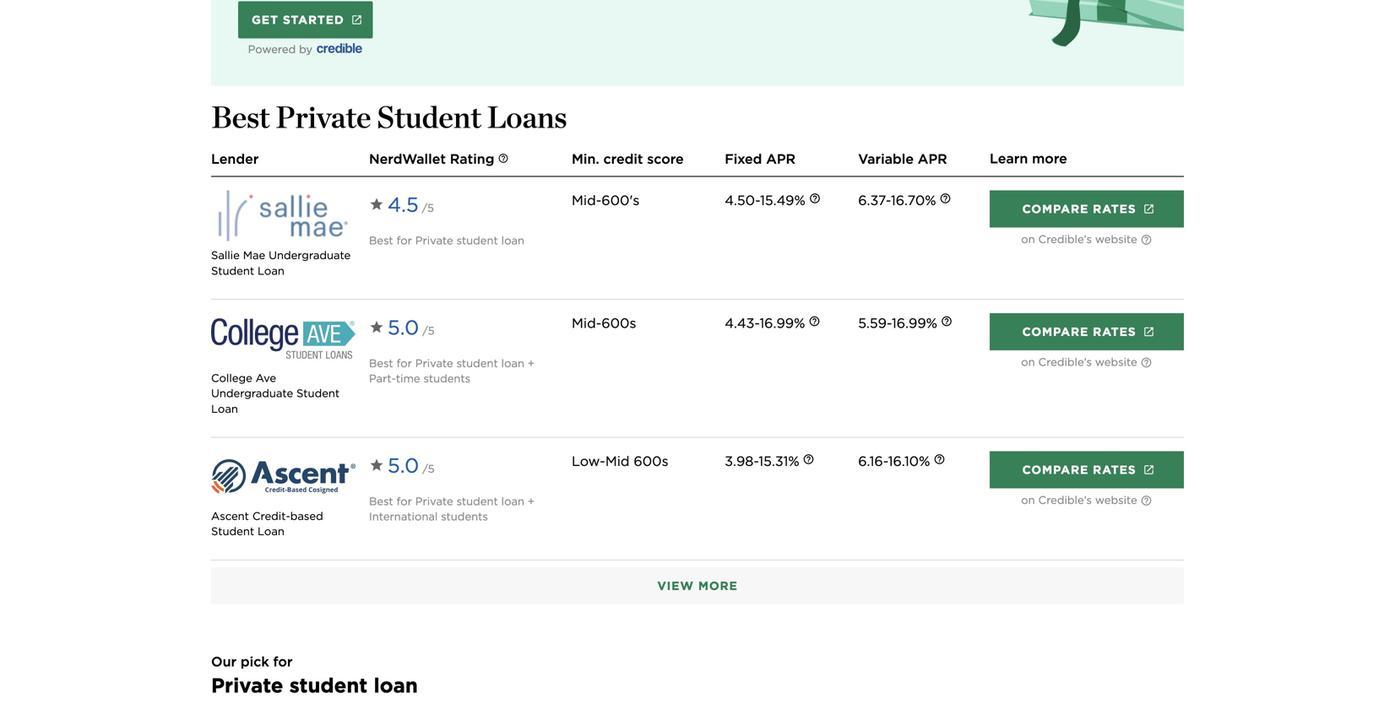 Task type: locate. For each thing, give the bounding box(es) containing it.
for down 4.5
[[397, 234, 412, 247]]

best up lender
[[211, 99, 270, 135]]

student up nerdwallet rating
[[377, 99, 481, 135]]

0 vertical spatial more
[[1032, 150, 1067, 167]]

/5 inside rated 4.5 out of 5 stars element
[[422, 201, 434, 215]]

for up international
[[397, 495, 412, 508]]

1 horizontal spatial apr
[[918, 151, 947, 167]]

0 vertical spatial compare rates button
[[990, 191, 1184, 228]]

2 rated 5 out of 5 stars element from the top
[[369, 451, 558, 480]]

1 vertical spatial loan
[[211, 402, 238, 415]]

2 vertical spatial rates
[[1093, 463, 1136, 477]]

600s
[[602, 315, 636, 331], [634, 453, 669, 470]]

5.0 link up international
[[369, 451, 422, 480]]

2 5.0 link from the top
[[369, 451, 422, 480]]

undergraduate down sallie mae undergraduate student loan image
[[269, 249, 351, 262]]

private up international
[[415, 495, 453, 508]]

loan inside 'sallie mae undergraduate student loan'
[[258, 264, 285, 277]]

2 on credible's website info image from the top
[[1141, 495, 1153, 507]]

sallie mae undergraduate student loan
[[211, 249, 351, 277]]

get
[[252, 12, 279, 27]]

variable apr info image right 16.10% on the right bottom of page
[[934, 453, 945, 465]]

private inside best for private student loan + part-time students
[[415, 357, 453, 370]]

2 vertical spatial /5
[[422, 462, 435, 476]]

fixed apr
[[725, 151, 796, 167]]

1 vertical spatial rates
[[1093, 325, 1136, 339]]

on credible's website info image for 4.5
[[1141, 234, 1153, 246]]

2 vertical spatial loan
[[258, 525, 285, 538]]

0 vertical spatial undergraduate
[[269, 249, 351, 262]]

1 compare rates button from the top
[[990, 191, 1184, 228]]

1 vertical spatial credible's
[[1038, 355, 1092, 369]]

view more
[[657, 579, 738, 593]]

0 vertical spatial rated 5 out of 5 stars element
[[369, 313, 558, 342]]

6.37-
[[858, 192, 891, 209]]

1 vertical spatial on credible's website info image
[[1141, 495, 1153, 507]]

variable apr button
[[858, 149, 947, 169]]

loan
[[501, 234, 524, 247], [501, 357, 524, 370], [501, 495, 524, 508], [374, 673, 418, 698]]

loan down credit-
[[258, 525, 285, 538]]

variable apr info image right 5.59-16.99%
[[941, 315, 953, 327]]

1 on credible's website info image from the top
[[1141, 234, 1153, 246]]

mae
[[243, 249, 265, 262]]

2 mid- from the top
[[572, 315, 602, 331]]

students right time
[[424, 372, 471, 385]]

for inside best for private student loan + international students
[[397, 495, 412, 508]]

2 website from the top
[[1095, 355, 1137, 369]]

apr right fixed
[[766, 151, 796, 167]]

0 vertical spatial 600s
[[602, 315, 636, 331]]

view
[[657, 579, 694, 593]]

1 5.0 from the top
[[388, 315, 419, 340]]

fixed apr info image
[[809, 315, 821, 327]]

compare rates
[[1022, 202, 1136, 216], [1022, 325, 1136, 339], [1022, 463, 1136, 477]]

students inside best for private student loan + part-time students
[[424, 372, 471, 385]]

1 + from the top
[[528, 357, 535, 370]]

0 vertical spatial +
[[528, 357, 535, 370]]

0 vertical spatial /5
[[422, 201, 434, 215]]

4.43-16.99%
[[725, 315, 805, 331]]

loan for mid-600s
[[501, 357, 524, 370]]

5.0 up international
[[388, 454, 419, 478]]

on credible's website
[[1021, 233, 1137, 246], [1021, 355, 1137, 369], [1021, 494, 1137, 507]]

best for best for private student loan + international students
[[369, 495, 393, 508]]

0 vertical spatial 5.0 link
[[369, 313, 422, 342]]

on for 16.99%
[[1021, 355, 1035, 369]]

student inside best for private student loan + part-time students
[[457, 357, 498, 370]]

mid-
[[572, 192, 602, 209], [572, 315, 602, 331]]

compare for 6.16-16.10%
[[1022, 463, 1089, 477]]

more right view
[[698, 579, 738, 593]]

student inside 'sallie mae undergraduate student loan'
[[211, 264, 254, 277]]

1 vertical spatial compare rates button
[[990, 313, 1184, 350]]

more
[[1032, 150, 1067, 167], [698, 579, 738, 593]]

on for 16.70%
[[1021, 233, 1035, 246]]

students
[[424, 372, 471, 385], [441, 510, 488, 523]]

15.31%
[[759, 453, 800, 470]]

students right international
[[441, 510, 488, 523]]

on credible's website for 6.16-16.10%
[[1021, 494, 1137, 507]]

student down sallie
[[211, 264, 254, 277]]

0 vertical spatial loan
[[258, 264, 285, 277]]

student inside best for private student loan + international students
[[457, 495, 498, 508]]

for up time
[[397, 357, 412, 370]]

5.0 link up time
[[369, 313, 422, 342]]

1 compare from the top
[[1022, 202, 1089, 216]]

0 vertical spatial compare
[[1022, 202, 1089, 216]]

rated 4.5 out of 5 stars element
[[369, 191, 558, 219]]

0 vertical spatial compare rates link
[[990, 191, 1184, 228]]

5.0
[[388, 315, 419, 340], [388, 454, 419, 478]]

0 vertical spatial 5.0
[[388, 315, 419, 340]]

private inside our pick for private student loan
[[211, 673, 283, 698]]

student inside college ave undergraduate student loan
[[296, 387, 340, 400]]

4.5
[[388, 193, 419, 217]]

1 mid- from the top
[[572, 192, 602, 209]]

2 vertical spatial on
[[1021, 494, 1035, 507]]

apr up variable apr info image
[[918, 151, 947, 167]]

undergraduate inside college ave undergraduate student loan
[[211, 387, 293, 400]]

apr
[[766, 151, 796, 167], [918, 151, 947, 167]]

learn more
[[990, 150, 1067, 167]]

loan for mid-600's
[[258, 264, 285, 277]]

on
[[1021, 233, 1035, 246], [1021, 355, 1035, 369], [1021, 494, 1035, 507]]

best
[[211, 99, 270, 135], [369, 234, 393, 247], [369, 357, 393, 370], [369, 495, 393, 508]]

for inside our pick for private student loan
[[273, 654, 293, 670]]

get started
[[252, 12, 344, 27]]

best inside best for private student loan + part-time students
[[369, 357, 393, 370]]

3 compare rates from the top
[[1022, 463, 1136, 477]]

15.49%
[[760, 192, 806, 209]]

apr inside button
[[766, 151, 796, 167]]

private
[[275, 99, 371, 135], [415, 234, 453, 247], [415, 357, 453, 370], [415, 495, 453, 508], [211, 673, 283, 698]]

on credible's website info image
[[1141, 234, 1153, 246], [1141, 495, 1153, 507]]

apr for fixed apr
[[766, 151, 796, 167]]

variable apr info image
[[941, 315, 953, 327], [934, 453, 945, 465]]

1 rated 5 out of 5 stars element from the top
[[369, 313, 558, 342]]

compare for 5.59-16.99%
[[1022, 325, 1089, 339]]

1 on credible's website from the top
[[1021, 233, 1137, 246]]

2 vertical spatial website
[[1095, 494, 1137, 507]]

1 apr from the left
[[766, 151, 796, 167]]

fixed apr info image
[[809, 193, 821, 204], [803, 453, 815, 465]]

4.43-
[[725, 315, 760, 331]]

2 compare rates from the top
[[1022, 325, 1136, 339]]

college ave undergraduate student loan image
[[211, 313, 356, 364]]

best for private student loan + part-time students
[[369, 357, 535, 385]]

16.70%
[[891, 192, 936, 209]]

compare
[[1022, 202, 1089, 216], [1022, 325, 1089, 339], [1022, 463, 1089, 477]]

undergraduate for 4.5
[[269, 249, 351, 262]]

private down pick
[[211, 673, 283, 698]]

loan inside college ave undergraduate student loan
[[211, 402, 238, 415]]

2 vertical spatial credible's
[[1038, 494, 1092, 507]]

2 credible's from the top
[[1038, 355, 1092, 369]]

1 credible's from the top
[[1038, 233, 1092, 246]]

2 5.0 from the top
[[388, 454, 419, 478]]

1 rates from the top
[[1093, 202, 1136, 216]]

16.99% for 5.59-
[[892, 315, 938, 331]]

+ inside best for private student loan + international students
[[528, 495, 535, 508]]

1 compare rates link from the top
[[990, 191, 1184, 228]]

rated 5 out of 5 stars element
[[369, 313, 558, 342], [369, 451, 558, 480]]

+
[[528, 357, 535, 370], [528, 495, 535, 508]]

1 vertical spatial on
[[1021, 355, 1035, 369]]

college ave undergraduate student loan
[[211, 372, 340, 415]]

1 vertical spatial more
[[698, 579, 738, 593]]

1 vertical spatial fixed apr info image
[[803, 453, 815, 465]]

score
[[647, 151, 684, 167]]

3 compare from the top
[[1022, 463, 1089, 477]]

compare rates link
[[990, 191, 1184, 228], [990, 313, 1184, 350], [990, 451, 1184, 489]]

1 vertical spatial /5
[[422, 324, 435, 337]]

0 vertical spatial fixed apr info image
[[809, 193, 821, 204]]

3 credible's from the top
[[1038, 494, 1092, 507]]

3 on credible's website from the top
[[1021, 494, 1137, 507]]

/5 right 4.5
[[422, 201, 434, 215]]

apr inside button
[[918, 151, 947, 167]]

2 apr from the left
[[918, 151, 947, 167]]

+ inside best for private student loan + part-time students
[[528, 357, 535, 370]]

1 vertical spatial compare rates
[[1022, 325, 1136, 339]]

student
[[377, 99, 481, 135], [211, 264, 254, 277], [296, 387, 340, 400], [211, 525, 254, 538]]

best private student loans
[[211, 99, 567, 135]]

for for mid-600s
[[397, 357, 412, 370]]

private up time
[[415, 357, 453, 370]]

1 compare rates from the top
[[1022, 202, 1136, 216]]

2 compare rates link from the top
[[990, 313, 1184, 350]]

part-
[[369, 372, 396, 385]]

0 horizontal spatial 16.99%
[[760, 315, 805, 331]]

/5 up best for private student loan + international students
[[422, 462, 435, 476]]

on credible's website info image for 5.0
[[1141, 495, 1153, 507]]

1 vertical spatial mid-
[[572, 315, 602, 331]]

2 + from the top
[[528, 495, 535, 508]]

3 website from the top
[[1095, 494, 1137, 507]]

ascent
[[211, 510, 249, 523]]

fixed apr info image right 15.49%
[[809, 193, 821, 204]]

3 compare rates link from the top
[[990, 451, 1184, 489]]

0 horizontal spatial more
[[698, 579, 738, 593]]

best up part-
[[369, 357, 393, 370]]

fixed apr info image for 5.0
[[803, 453, 815, 465]]

1 vertical spatial 5.0 link
[[369, 451, 422, 480]]

loan
[[258, 264, 285, 277], [211, 402, 238, 415], [258, 525, 285, 538]]

1 vertical spatial on credible's website
[[1021, 355, 1137, 369]]

2 compare from the top
[[1022, 325, 1089, 339]]

1 website from the top
[[1095, 233, 1137, 246]]

best for best for private student loan + part-time students
[[369, 357, 393, 370]]

0 vertical spatial on
[[1021, 233, 1035, 246]]

best up international
[[369, 495, 393, 508]]

credible's for 5.59-16.99%
[[1038, 355, 1092, 369]]

0 horizontal spatial apr
[[766, 151, 796, 167]]

2 compare rates button from the top
[[990, 313, 1184, 350]]

best for best for private student loan
[[369, 234, 393, 247]]

ascent credit-based student loan image
[[211, 451, 356, 502]]

student for low-mid 600s
[[457, 495, 498, 508]]

for inside best for private student loan + part-time students
[[397, 357, 412, 370]]

3 compare rates button from the top
[[990, 451, 1184, 489]]

rated 5 out of 5 stars element up best for private student loan + part-time students
[[369, 313, 558, 342]]

5.0 link
[[369, 313, 422, 342], [369, 451, 422, 480]]

2 rates from the top
[[1093, 325, 1136, 339]]

1 horizontal spatial more
[[1032, 150, 1067, 167]]

college
[[211, 372, 252, 385]]

1 vertical spatial website
[[1095, 355, 1137, 369]]

2 vertical spatial on credible's website
[[1021, 494, 1137, 507]]

2 vertical spatial compare rates link
[[990, 451, 1184, 489]]

0 vertical spatial mid-
[[572, 192, 602, 209]]

private for mid-600s
[[415, 357, 453, 370]]

rates for 5.59-16.99%
[[1093, 325, 1136, 339]]

rating
[[450, 151, 494, 167]]

fixed apr info image for 4.5
[[809, 193, 821, 204]]

0 vertical spatial rates
[[1093, 202, 1136, 216]]

rates
[[1093, 202, 1136, 216], [1093, 325, 1136, 339], [1093, 463, 1136, 477]]

more for learn more
[[1032, 150, 1067, 167]]

undergraduate for 5.0
[[211, 387, 293, 400]]

2 16.99% from the left
[[892, 315, 938, 331]]

best inside best for private student loan + international students
[[369, 495, 393, 508]]

6.16-
[[858, 453, 888, 470]]

for right pick
[[273, 654, 293, 670]]

1 5.0 link from the top
[[369, 313, 422, 342]]

1 vertical spatial students
[[441, 510, 488, 523]]

0 vertical spatial variable apr info image
[[941, 315, 953, 327]]

1 horizontal spatial 16.99%
[[892, 315, 938, 331]]

credible's
[[1038, 233, 1092, 246], [1038, 355, 1092, 369], [1038, 494, 1092, 507]]

1 16.99% from the left
[[760, 315, 805, 331]]

on for 16.10%
[[1021, 494, 1035, 507]]

loan inside best for private student loan + part-time students
[[501, 357, 524, 370]]

fixed apr info image right 15.31%
[[803, 453, 815, 465]]

5.0 up time
[[388, 315, 419, 340]]

compare rates button
[[990, 191, 1184, 228], [990, 313, 1184, 350], [990, 451, 1184, 489]]

+ for low-mid 600s
[[528, 495, 535, 508]]

compare rates for 16.10%
[[1022, 463, 1136, 477]]

1 vertical spatial compare
[[1022, 325, 1089, 339]]

loan inside ascent credit-based student loan
[[258, 525, 285, 538]]

student inside ascent credit-based student loan
[[211, 525, 254, 538]]

undergraduate inside 'sallie mae undergraduate student loan'
[[269, 249, 351, 262]]

private down rated 4.5 out of 5 stars element
[[415, 234, 453, 247]]

student inside our pick for private student loan
[[289, 673, 368, 698]]

private inside best for private student loan + international students
[[415, 495, 453, 508]]

0 vertical spatial website
[[1095, 233, 1137, 246]]

0 vertical spatial compare rates
[[1022, 202, 1136, 216]]

0 vertical spatial students
[[424, 372, 471, 385]]

/5 up best for private student loan + part-time students
[[422, 324, 435, 337]]

1 vertical spatial +
[[528, 495, 535, 508]]

0 vertical spatial on credible's website info image
[[1141, 234, 1153, 246]]

apr for variable apr
[[918, 151, 947, 167]]

variable apr info image for 6.16-16.10%
[[934, 453, 945, 465]]

0 vertical spatial credible's
[[1038, 233, 1092, 246]]

variable apr
[[858, 151, 947, 167]]

1 on from the top
[[1021, 233, 1035, 246]]

private down by
[[275, 99, 371, 135]]

variable apr info image for 5.59-16.99%
[[941, 315, 953, 327]]

loan for mid-600's
[[501, 234, 524, 247]]

rated 5 out of 5 stars element for low-
[[369, 451, 558, 480]]

more inside button
[[698, 579, 738, 593]]

our pick for private student loan
[[211, 654, 418, 698]]

rates for 6.16-16.10%
[[1093, 463, 1136, 477]]

mid- for 4.5
[[572, 192, 602, 209]]

best for private student loan
[[369, 234, 524, 247]]

0 vertical spatial on credible's website
[[1021, 233, 1137, 246]]

best down 4.5 link
[[369, 234, 393, 247]]

private for mid-600's
[[415, 234, 453, 247]]

5.0 link for low-mid 600s
[[369, 451, 422, 480]]

private for low-mid 600s
[[415, 495, 453, 508]]

get started button
[[238, 1, 373, 38]]

1 vertical spatial compare rates link
[[990, 313, 1184, 350]]

credible's for 6.37-16.70%
[[1038, 233, 1092, 246]]

student down college ave undergraduate student loan image
[[296, 387, 340, 400]]

loan down mae
[[258, 264, 285, 277]]

3 rates from the top
[[1093, 463, 1136, 477]]

for
[[397, 234, 412, 247], [397, 357, 412, 370], [397, 495, 412, 508], [273, 654, 293, 670]]

2 vertical spatial compare rates button
[[990, 451, 1184, 489]]

website
[[1095, 233, 1137, 246], [1095, 355, 1137, 369], [1095, 494, 1137, 507]]

16.10%
[[888, 453, 930, 470]]

1 vertical spatial 5.0
[[388, 454, 419, 478]]

4.50-15.49%
[[725, 192, 806, 209]]

rated 5 out of 5 stars element up best for private student loan + international students
[[369, 451, 558, 480]]

student down ascent
[[211, 525, 254, 538]]

1 vertical spatial variable apr info image
[[934, 453, 945, 465]]

undergraduate down ave
[[211, 387, 293, 400]]

time
[[396, 372, 420, 385]]

nerdwallet
[[369, 151, 446, 167]]

loan inside best for private student loan + international students
[[501, 495, 524, 508]]

2 on from the top
[[1021, 355, 1035, 369]]

2 vertical spatial compare rates
[[1022, 463, 1136, 477]]

/5
[[422, 201, 434, 215], [422, 324, 435, 337], [422, 462, 435, 476]]

2 vertical spatial compare
[[1022, 463, 1089, 477]]

1 vertical spatial rated 5 out of 5 stars element
[[369, 451, 558, 480]]

2 on credible's website from the top
[[1021, 355, 1137, 369]]

student
[[457, 234, 498, 247], [457, 357, 498, 370], [457, 495, 498, 508], [289, 673, 368, 698]]

3 on from the top
[[1021, 494, 1035, 507]]

1 vertical spatial undergraduate
[[211, 387, 293, 400]]

more right learn
[[1032, 150, 1067, 167]]

+ for mid-600s
[[528, 357, 535, 370]]

/5 for mid-600's
[[422, 201, 434, 215]]

loan down college
[[211, 402, 238, 415]]



Task type: describe. For each thing, give the bounding box(es) containing it.
compare rates button for 5.59-16.99%
[[990, 313, 1184, 350]]

lender button
[[211, 149, 259, 169]]

compare rates for 16.70%
[[1022, 202, 1136, 216]]

rated 5 out of 5 stars element for mid-
[[369, 313, 558, 342]]

learn
[[990, 150, 1028, 167]]

nerdwallet rating image
[[498, 153, 509, 164]]

variable apr info image
[[940, 193, 952, 204]]

student for mid-600's
[[211, 264, 254, 277]]

5.59-16.99%
[[858, 315, 938, 331]]

lender
[[211, 151, 259, 167]]

mid
[[605, 453, 630, 470]]

for for mid-600's
[[397, 234, 412, 247]]

600's
[[602, 192, 640, 209]]

rates for 6.37-16.70%
[[1093, 202, 1136, 216]]

website for 16.10%
[[1095, 494, 1137, 507]]

nerdwallet rating
[[369, 151, 494, 167]]

5.0 for mid-600s
[[388, 315, 419, 340]]

nerdwallet rating button
[[369, 149, 509, 169]]

5.0 link for mid-600s
[[369, 313, 422, 342]]

min. credit score
[[572, 151, 684, 167]]

compare rates link for 5.59-16.99%
[[990, 313, 1184, 350]]

sallie
[[211, 249, 240, 262]]

on credible's website for 5.59-16.99%
[[1021, 355, 1137, 369]]

view more button
[[211, 567, 1184, 605]]

compare rates button for 6.16-16.10%
[[990, 451, 1184, 489]]

compare rates button for 6.37-16.70%
[[990, 191, 1184, 228]]

started
[[283, 12, 344, 27]]

student for mid-600s
[[457, 357, 498, 370]]

based
[[290, 510, 323, 523]]

/5 for mid-600s
[[422, 324, 435, 337]]

4.50-
[[725, 192, 760, 209]]

best for best private student loans
[[211, 99, 270, 135]]

get started link
[[238, 1, 373, 38]]

loan for low-mid 600s
[[258, 525, 285, 538]]

fixed
[[725, 151, 762, 167]]

variable
[[858, 151, 914, 167]]

ave
[[256, 372, 276, 385]]

for for low-mid 600s
[[397, 495, 412, 508]]

sallie mae undergraduate student loan image
[[211, 191, 356, 241]]

more for view more
[[698, 579, 738, 593]]

website for 16.99%
[[1095, 355, 1137, 369]]

international
[[369, 510, 438, 523]]

min.
[[572, 151, 599, 167]]

our
[[211, 654, 237, 670]]

min. credit score button
[[572, 149, 684, 169]]

16.99% for 4.43-
[[760, 315, 805, 331]]

loans
[[487, 99, 567, 135]]

on credible's website info image
[[1141, 357, 1153, 369]]

compare rates for 16.99%
[[1022, 325, 1136, 339]]

loan for low-mid 600s
[[501, 495, 524, 508]]

credit
[[603, 151, 643, 167]]

ascent credit-based student loan
[[211, 510, 323, 538]]

student for low-mid 600s
[[211, 525, 254, 538]]

3.98-15.31%
[[725, 453, 800, 470]]

6.16-16.10%
[[858, 453, 930, 470]]

compare rates link for 6.16-16.10%
[[990, 451, 1184, 489]]

credit-
[[252, 510, 290, 523]]

credible's for 6.16-16.10%
[[1038, 494, 1092, 507]]

on credible's website for 6.37-16.70%
[[1021, 233, 1137, 246]]

5.0 for low-mid 600s
[[388, 454, 419, 478]]

5.59-
[[858, 315, 892, 331]]

fixed apr button
[[725, 149, 796, 169]]

powered
[[248, 42, 296, 56]]

low-mid 600s
[[572, 453, 669, 470]]

compare for 6.37-16.70%
[[1022, 202, 1089, 216]]

loan for mid-600s
[[211, 402, 238, 415]]

powered by
[[248, 42, 316, 56]]

low-
[[572, 453, 605, 470]]

student for mid-600s
[[296, 387, 340, 400]]

3.98-
[[725, 453, 759, 470]]

/5 for low-mid 600s
[[422, 462, 435, 476]]

4.5 link
[[369, 191, 422, 219]]

mid- for 5.0
[[572, 315, 602, 331]]

1 vertical spatial 600s
[[634, 453, 669, 470]]

mid-600s
[[572, 315, 636, 331]]

students inside best for private student loan + international students
[[441, 510, 488, 523]]

by
[[299, 42, 313, 56]]

student for mid-600's
[[457, 234, 498, 247]]

website for 16.70%
[[1095, 233, 1137, 246]]

loan inside our pick for private student loan
[[374, 673, 418, 698]]

best for private student loan + international students
[[369, 495, 535, 523]]

6.37-16.70%
[[858, 192, 936, 209]]

compare rates link for 6.37-16.70%
[[990, 191, 1184, 228]]

pick
[[241, 654, 269, 670]]

mid-600's
[[572, 192, 640, 209]]



Task type: vqa. For each thing, say whether or not it's contained in the screenshot.
Fixed APR
yes



